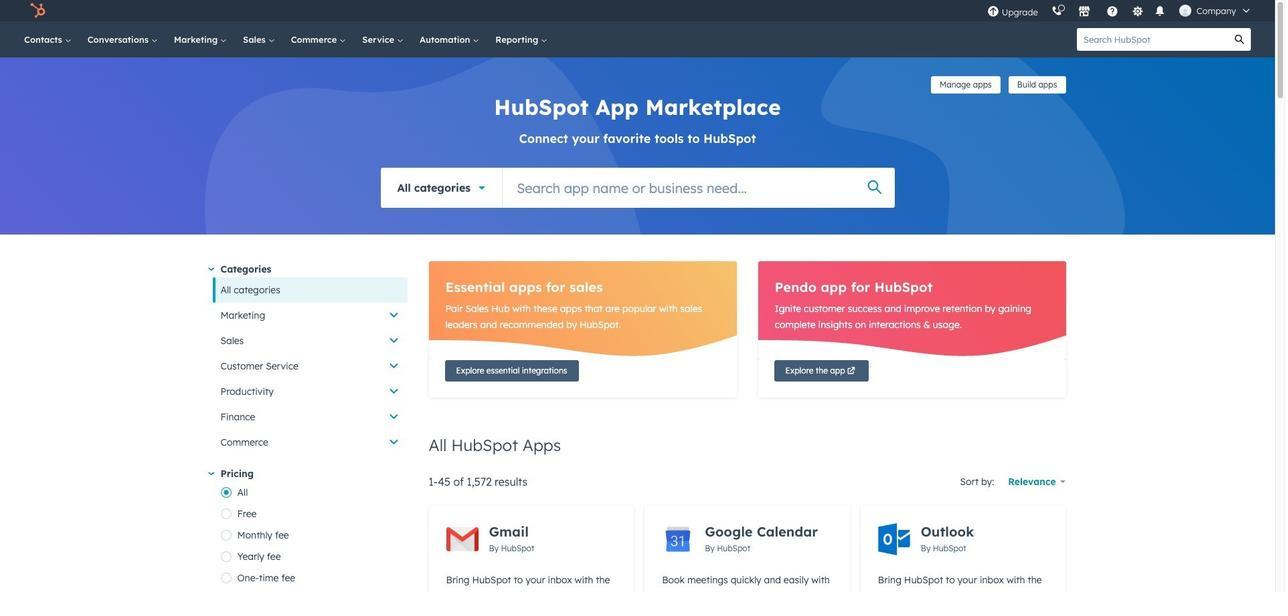 Task type: describe. For each thing, give the bounding box(es) containing it.
marketplaces image
[[1078, 6, 1090, 18]]

pricing group
[[221, 483, 407, 593]]

caret image
[[208, 268, 214, 271]]

Search app name or business need... search field
[[503, 168, 895, 208]]

jacob simon image
[[1179, 5, 1191, 17]]

Search HubSpot search field
[[1077, 28, 1228, 51]]



Task type: vqa. For each thing, say whether or not it's contained in the screenshot.
Became a Subscriber Date hubspot
no



Task type: locate. For each thing, give the bounding box(es) containing it.
caret image
[[208, 473, 214, 476]]

menu
[[980, 0, 1259, 21]]



